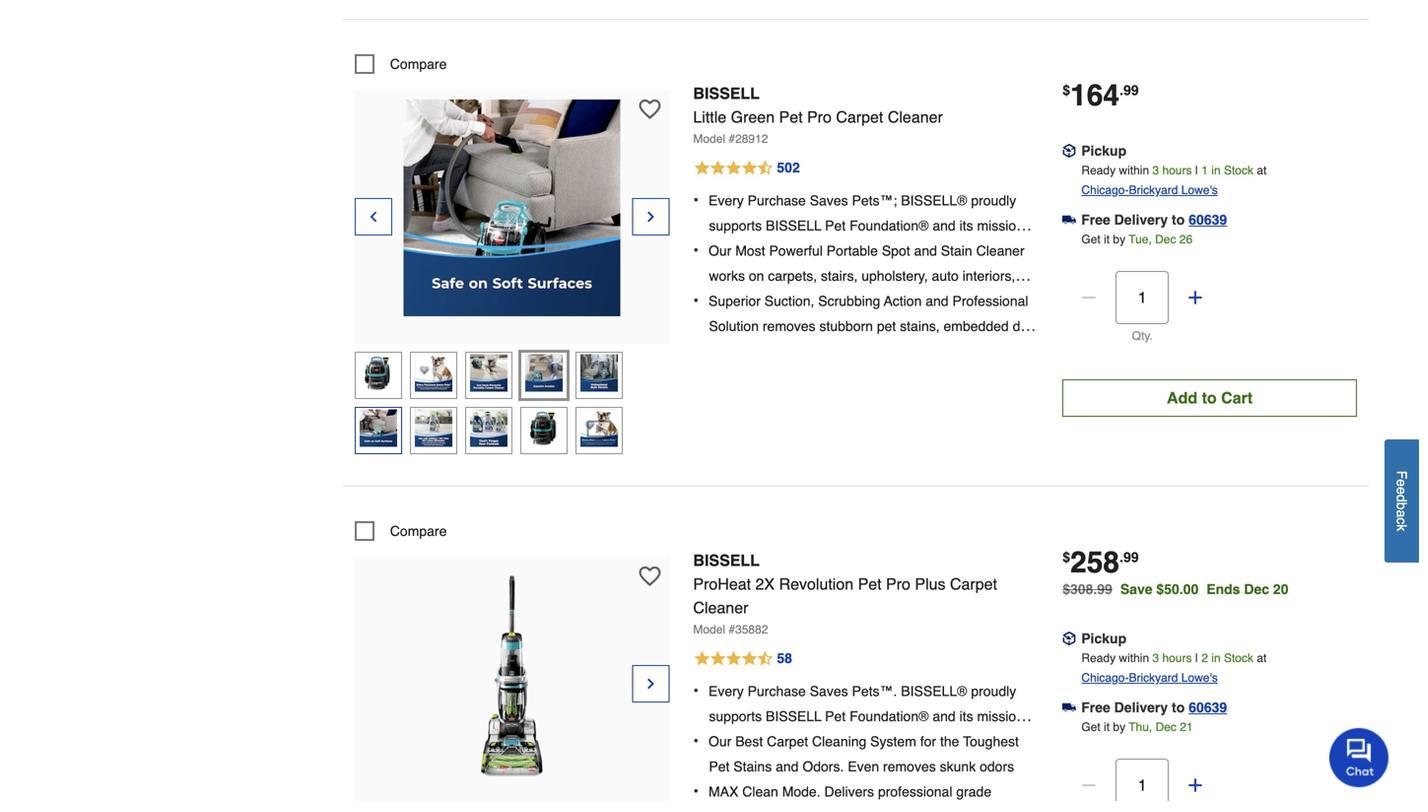 Task type: locate. For each thing, give the bounding box(es) containing it.
1 vertical spatial 60639
[[1189, 700, 1228, 716]]

4.5 stars image containing 502
[[693, 157, 801, 180]]

0 vertical spatial bissell®
[[901, 193, 967, 208]]

4.5 stars image for #
[[693, 157, 801, 180]]

pickup right pickup icon
[[1082, 631, 1127, 647]]

in right 1 on the right
[[1212, 164, 1221, 177]]

//www.lowescdn.com/images/ui/no_image_available_lg.gif image right video icon
[[580, 410, 618, 447]]

# inside bissell proheat 2x revolution pet pro plus carpet cleaner model # 35882
[[729, 623, 735, 637]]

4.5 stars image containing 58
[[693, 648, 794, 671]]

help for cleaner
[[725, 734, 751, 750]]

within down save
[[1119, 651, 1150, 665]]

0 vertical spatial proudly
[[971, 193, 1017, 208]]

2 homeless from the top
[[787, 734, 846, 750]]

and
[[933, 218, 956, 234], [914, 243, 937, 259], [709, 293, 732, 309], [926, 293, 949, 309], [709, 344, 732, 359], [933, 709, 956, 725], [776, 759, 799, 775]]

1 by from the top
[[1113, 233, 1126, 246]]

gallery item 0 image
[[404, 567, 621, 784]]

1 vertical spatial pets
[[850, 734, 876, 750]]

to
[[1172, 212, 1185, 228], [709, 243, 721, 259], [1202, 389, 1217, 407], [1172, 700, 1185, 716], [709, 734, 721, 750]]

and inside • every purchase saves pets™; bissell® proudly supports bissell pet foundation® and its mission to help save homeless pets
[[933, 218, 956, 234]]

1 plus image from the top
[[1186, 288, 1206, 307]]

by
[[1113, 233, 1126, 246], [1113, 720, 1126, 734]]

stock inside ready within 3 hours | 2 in stock at chicago-brickyard lowe's
[[1224, 651, 1254, 665]]

2 e from the top
[[1394, 487, 1410, 495]]

# inside bissell little green pet pro carpet cleaner model # 28912
[[729, 132, 735, 146]]

1 vertical spatial removes
[[883, 759, 936, 775]]

1 pickup from the top
[[1082, 143, 1127, 159]]

58
[[777, 651, 793, 666]]

1 help from the top
[[725, 243, 751, 259]]

0 vertical spatial within
[[1119, 164, 1150, 177]]

chicago- inside ready within 3 hours | 1 in stock at chicago-brickyard lowe's
[[1082, 183, 1129, 197]]

60639 button for little green pet pro carpet cleaner
[[1189, 210, 1228, 230]]

supports inside • every purchase saves pets™; bissell® proudly supports bissell pet foundation® and its mission to help save homeless pets
[[709, 218, 762, 234]]

to right add
[[1202, 389, 1217, 407]]

0 vertical spatial removes
[[763, 318, 816, 334]]

• left most
[[693, 241, 699, 259]]

0 vertical spatial saves
[[810, 193, 848, 208]]

heart outline image for little
[[639, 98, 661, 120]]

heart outline image left proheat
[[639, 566, 661, 587]]

in right 2
[[1212, 651, 1221, 665]]

1 saves from the top
[[810, 193, 848, 208]]

0 vertical spatial its
[[960, 218, 974, 234]]

1 | from the top
[[1196, 164, 1199, 177]]

save up on
[[754, 243, 784, 259]]

ready
[[1082, 164, 1116, 177], [1082, 651, 1116, 665]]

cleaner inside • our most powerful portable spot and stain cleaner works on carpets, stairs, upholstery, auto interiors, and more
[[976, 243, 1025, 259]]

1 it from the top
[[1104, 233, 1110, 246]]

0 vertical spatial it
[[1104, 233, 1110, 246]]

cleaner inside bissell proheat 2x revolution pet pro plus carpet cleaner model # 35882
[[693, 599, 749, 617]]

502 button
[[693, 157, 1039, 180]]

1 chicago- from the top
[[1082, 183, 1129, 197]]

1 free from the top
[[1082, 212, 1111, 228]]

2 chicago- from the top
[[1082, 671, 1129, 685]]

1 vertical spatial foundation®
[[850, 709, 929, 725]]

1 ready from the top
[[1082, 164, 1116, 177]]

at inside ready within 3 hours | 2 in stock at chicago-brickyard lowe's
[[1257, 651, 1267, 665]]

3 for proheat 2x revolution pet pro plus carpet cleaner
[[1153, 651, 1159, 665]]

pro right green
[[807, 108, 832, 126]]

saves for pet
[[810, 684, 848, 699]]

pets up even
[[850, 734, 876, 750]]

2 in from the top
[[1212, 651, 1221, 665]]

and up mode.
[[776, 759, 799, 775]]

28912
[[735, 132, 768, 146]]

carpet
[[836, 108, 884, 126], [950, 575, 998, 593], [767, 734, 808, 750]]

stepper number input field with increment and decrement buttons number field down thu,
[[1116, 759, 1169, 801]]

$
[[1063, 82, 1071, 98], [1063, 549, 1071, 565]]

it left tue,
[[1104, 233, 1110, 246]]

1 vertical spatial heart outline image
[[639, 566, 661, 587]]

1 vertical spatial truck filled image
[[1063, 701, 1077, 715]]

1 vertical spatial purchase
[[748, 684, 806, 699]]

homeless inside • every purchase saves pets™; bissell® proudly supports bissell pet foundation® and its mission to help save homeless pets
[[787, 243, 846, 259]]

by left tue,
[[1113, 233, 1126, 246]]

1 vertical spatial stepper number input field with increment and decrement buttons number field
[[1116, 759, 1169, 801]]

get
[[1082, 233, 1101, 246], [1082, 720, 1101, 734]]

1 proudly from the top
[[971, 193, 1017, 208]]

1 vertical spatial brickyard
[[1129, 671, 1178, 685]]

2 | from the top
[[1196, 651, 1199, 665]]

0 vertical spatial compare
[[390, 56, 447, 72]]

1 get from the top
[[1082, 233, 1101, 246]]

to up works
[[709, 243, 721, 259]]

pickup for little green pet pro carpet cleaner
[[1082, 143, 1127, 159]]

1 vertical spatial get
[[1082, 720, 1101, 734]]

plus image down 26
[[1186, 288, 1206, 307]]

our up works
[[709, 243, 732, 259]]

2 horizontal spatial cleaner
[[976, 243, 1025, 259]]

1 homeless from the top
[[787, 243, 846, 259]]

1 vertical spatial chicago-
[[1082, 671, 1129, 685]]

pro
[[807, 108, 832, 126], [886, 575, 911, 593]]

heart outline image
[[639, 98, 661, 120], [639, 566, 661, 587]]

1 60639 button from the top
[[1189, 210, 1228, 230]]

1 e from the top
[[1394, 479, 1410, 487]]

1 vertical spatial |
[[1196, 651, 1199, 665]]

interiors,
[[963, 268, 1016, 284]]

1 supports from the top
[[709, 218, 762, 234]]

//www.lowescdn.com/images/ui/no_image_available_lg.gif image for video icon
[[529, 410, 559, 447]]

2 bissell® from the top
[[901, 684, 967, 699]]

homeless inside "• every purchase saves pets™. bissell® proudly supports bissell pet foundation® and its mission to help save homeless pets"
[[787, 734, 846, 750]]

1 hours from the top
[[1163, 164, 1192, 177]]

0 vertical spatial pro
[[807, 108, 832, 126]]

1 our from the top
[[709, 243, 732, 259]]

1 compare from the top
[[390, 56, 447, 72]]

its for little green pet pro carpet cleaner
[[960, 218, 974, 234]]

plus image down 21
[[1186, 776, 1206, 795]]

1 vertical spatial plus image
[[1186, 776, 1206, 795]]

2 delivery from the top
[[1115, 700, 1168, 716]]

3 • from the top
[[693, 291, 699, 309]]

every for cleaner
[[709, 684, 744, 699]]

2 help from the top
[[725, 734, 751, 750]]

chicago- inside ready within 3 hours | 2 in stock at chicago-brickyard lowe's
[[1082, 671, 1129, 685]]

4 • from the top
[[693, 682, 699, 700]]

0 vertical spatial $
[[1063, 82, 1071, 98]]

2 • from the top
[[693, 241, 699, 259]]

carpet right the best
[[767, 734, 808, 750]]

save
[[1121, 582, 1153, 597]]

stain
[[941, 243, 973, 259]]

1 foundation® from the top
[[850, 218, 929, 234]]

.99 for 258
[[1120, 549, 1139, 565]]

pets for carpet
[[850, 243, 876, 259]]

1 vertical spatial more
[[736, 344, 767, 359]]

free delivery to 60639
[[1082, 212, 1228, 228], [1082, 700, 1228, 716]]

lowe's inside ready within 3 hours | 2 in stock at chicago-brickyard lowe's
[[1182, 671, 1218, 685]]

ready down $308.99
[[1082, 651, 1116, 665]]

bissell up cleaning
[[766, 709, 822, 725]]

proudly up stain
[[971, 193, 1017, 208]]

1 mission from the top
[[977, 218, 1024, 234]]

purchase inside "• every purchase saves pets™. bissell® proudly supports bissell pet foundation® and its mission to help save homeless pets"
[[748, 684, 806, 699]]

at
[[1257, 164, 1267, 177], [1257, 651, 1267, 665]]

and up the
[[933, 709, 956, 725]]

help up stains
[[725, 734, 751, 750]]

pet up portable
[[825, 218, 846, 234]]

to up 26
[[1172, 212, 1185, 228]]

3
[[1153, 164, 1159, 177], [1153, 651, 1159, 665]]

chevron left image
[[366, 207, 381, 227]]

get for little green pet pro carpet cleaner
[[1082, 233, 1101, 246]]

removes up professional
[[883, 759, 936, 775]]

2 every from the top
[[709, 684, 744, 699]]

1 free delivery to 60639 from the top
[[1082, 212, 1228, 228]]

1 vertical spatial by
[[1113, 720, 1126, 734]]

1 vertical spatial stock
[[1224, 651, 1254, 665]]

1 model from the top
[[693, 132, 726, 146]]

• left the best
[[693, 732, 699, 750]]

chevron right image
[[643, 207, 659, 227]]

20
[[1274, 582, 1289, 597]]

2 chicago-brickyard lowe's button from the top
[[1082, 668, 1218, 688]]

|
[[1196, 164, 1199, 177], [1196, 651, 1199, 665]]

1 bissell® from the top
[[901, 193, 967, 208]]

every
[[709, 193, 744, 208], [709, 684, 744, 699]]

mission for proheat 2x revolution pet pro plus carpet cleaner
[[977, 709, 1024, 725]]

d
[[1394, 495, 1410, 502]]

$ inside $ 164 .99
[[1063, 82, 1071, 98]]

60639 button up 26
[[1189, 210, 1228, 230]]

0 vertical spatial |
[[1196, 164, 1199, 177]]

1 vertical spatial pro
[[886, 575, 911, 593]]

saves inside "• every purchase saves pets™. bissell® proudly supports bissell pet foundation® and its mission to help save homeless pets"
[[810, 684, 848, 699]]

lowe's down 1 on the right
[[1182, 183, 1218, 197]]

2 brickyard from the top
[[1129, 671, 1178, 685]]

2 vertical spatial dec
[[1156, 720, 1177, 734]]

0 horizontal spatial cleaner
[[693, 599, 749, 617]]

60639 button
[[1189, 210, 1228, 230], [1189, 698, 1228, 718]]

2 stepper number input field with increment and decrement buttons number field from the top
[[1116, 759, 1169, 801]]

in for proheat 2x revolution pet pro plus carpet cleaner
[[1212, 651, 1221, 665]]

2 60639 from the top
[[1189, 700, 1228, 716]]

1 horizontal spatial cleaner
[[888, 108, 943, 126]]

mission inside "• every purchase saves pets™. bissell® proudly supports bissell pet foundation® and its mission to help save homeless pets"
[[977, 709, 1024, 725]]

saves
[[810, 193, 848, 208], [810, 684, 848, 699]]

1 vertical spatial proudly
[[971, 684, 1017, 699]]

bissell inside bissell proheat 2x revolution pet pro plus carpet cleaner model # 35882
[[693, 551, 760, 570]]

cleaner down proheat
[[693, 599, 749, 617]]

bissell® inside "• every purchase saves pets™. bissell® proudly supports bissell pet foundation® and its mission to help save homeless pets"
[[901, 684, 967, 699]]

chicago-brickyard lowe's button up thu,
[[1082, 668, 1218, 688]]

foundation® inside "• every purchase saves pets™. bissell® proudly supports bissell pet foundation® and its mission to help save homeless pets"
[[850, 709, 929, 725]]

mission
[[977, 218, 1024, 234], [977, 709, 1024, 725]]

professional
[[878, 784, 953, 800]]

2 save from the top
[[754, 734, 784, 750]]

its for proheat 2x revolution pet pro plus carpet cleaner
[[960, 709, 974, 725]]

truck filled image down pickup icon
[[1063, 701, 1077, 715]]

1 .99 from the top
[[1120, 82, 1139, 98]]

$ inside $ 258 .99
[[1063, 549, 1071, 565]]

| inside ready within 3 hours | 1 in stock at chicago-brickyard lowe's
[[1196, 164, 1199, 177]]

proudly
[[971, 193, 1017, 208], [971, 684, 1017, 699]]

4.5 stars image down 35882
[[693, 648, 794, 671]]

minus image down get it by thu, dec 21 on the right bottom of page
[[1080, 776, 1099, 795]]

pet inside • our best carpet cleaning system for the toughest pet stains and odors. even removes skunk odors • max clean mode. delivers professional grade
[[709, 759, 730, 775]]

e
[[1394, 479, 1410, 487], [1394, 487, 1410, 495]]

get left thu,
[[1082, 720, 1101, 734]]

//www.lowescdn.com/images/ui/no_image_available_lg.gif image for video image
[[580, 410, 618, 447]]

supports inside "• every purchase saves pets™. bissell® proudly supports bissell pet foundation® and its mission to help save homeless pets"
[[709, 709, 762, 725]]

1 vertical spatial model
[[693, 623, 726, 637]]

0 vertical spatial pets
[[850, 243, 876, 259]]

1 vertical spatial delivery
[[1115, 700, 1168, 716]]

hours left 1 on the right
[[1163, 164, 1192, 177]]

0 vertical spatial purchase
[[748, 193, 806, 208]]

it for proheat 2x revolution pet pro plus carpet cleaner
[[1104, 720, 1110, 734]]

| left 2
[[1196, 651, 1199, 665]]

brickyard up tue,
[[1129, 183, 1178, 197]]

$ 258 .99
[[1063, 546, 1139, 580]]

1 minus image from the top
[[1080, 288, 1099, 307]]

pickup
[[1082, 143, 1127, 159], [1082, 631, 1127, 647]]

2 get from the top
[[1082, 720, 1101, 734]]

by left thu,
[[1113, 720, 1126, 734]]

chicago-
[[1082, 183, 1129, 197], [1082, 671, 1129, 685]]

• for • our best carpet cleaning system for the toughest pet stains and odors. even removes skunk odors • max clean mode. delivers professional grade
[[693, 732, 699, 750]]

0 horizontal spatial //www.lowescdn.com/images/ui/no_image_available_lg.gif image
[[529, 410, 559, 447]]

pet for • every purchase saves pets™. bissell® proudly supports bissell pet foundation® and its mission to help save homeless pets
[[825, 709, 846, 725]]

0 vertical spatial homeless
[[787, 243, 846, 259]]

savings save $50.00 element
[[1121, 582, 1297, 597]]

2 proudly from the top
[[971, 684, 1017, 699]]

2 model from the top
[[693, 623, 726, 637]]

1 vertical spatial homeless
[[787, 734, 846, 750]]

at inside ready within 3 hours | 1 in stock at chicago-brickyard lowe's
[[1257, 164, 1267, 177]]

1 heart outline image from the top
[[639, 98, 661, 120]]

2 purchase from the top
[[748, 684, 806, 699]]

more down on
[[736, 293, 767, 309]]

0 vertical spatial brickyard
[[1129, 183, 1178, 197]]

1 horizontal spatial removes
[[883, 759, 936, 775]]

//www.lowescdn.com/images/ui/no_image_available_lg.gif image left video image
[[529, 410, 559, 447]]

our for more
[[709, 243, 732, 259]]

60639 button up 21
[[1189, 698, 1228, 718]]

minus image for 1st "stepper number input field with increment and decrement buttons" number field from the top
[[1080, 288, 1099, 307]]

.99 inside $ 164 .99
[[1120, 82, 1139, 98]]

purchase inside • every purchase saves pets™; bissell® proudly supports bissell pet foundation® and its mission to help save homeless pets
[[748, 193, 806, 208]]

2 plus image from the top
[[1186, 776, 1206, 795]]

compare inside '5014106221' element
[[390, 523, 447, 539]]

proudly up toughest
[[971, 684, 1017, 699]]

brickyard up thu,
[[1129, 671, 1178, 685]]

| inside ready within 3 hours | 2 in stock at chicago-brickyard lowe's
[[1196, 651, 1199, 665]]

1 within from the top
[[1119, 164, 1150, 177]]

bissell® up for
[[901, 684, 967, 699]]

carpet right plus
[[950, 575, 998, 593]]

2 foundation® from the top
[[850, 709, 929, 725]]

purchase
[[748, 193, 806, 208], [748, 684, 806, 699]]

video image
[[587, 418, 611, 443]]

| for little green pet pro carpet cleaner
[[1196, 164, 1199, 177]]

2 stock from the top
[[1224, 651, 1254, 665]]

chicago-brickyard lowe's button up tue,
[[1082, 180, 1218, 200]]

chicago- up get it by thu, dec 21 on the right bottom of page
[[1082, 671, 1129, 685]]

0 vertical spatial model
[[693, 132, 726, 146]]

help inside "• every purchase saves pets™. bissell® proudly supports bissell pet foundation® and its mission to help save homeless pets"
[[725, 734, 751, 750]]

1 vertical spatial $
[[1063, 549, 1071, 565]]

model inside bissell proheat 2x revolution pet pro plus carpet cleaner model # 35882
[[693, 623, 726, 637]]

bissell®
[[901, 193, 967, 208], [901, 684, 967, 699]]

1 vertical spatial pickup
[[1082, 631, 1127, 647]]

save inside "• every purchase saves pets™. bissell® proudly supports bissell pet foundation® and its mission to help save homeless pets"
[[754, 734, 784, 750]]

by for proheat 2x revolution pet pro plus carpet cleaner
[[1113, 720, 1126, 734]]

pet inside • every purchase saves pets™; bissell® proudly supports bissell pet foundation® and its mission to help save homeless pets
[[825, 218, 846, 234]]

save inside • every purchase saves pets™; bissell® proudly supports bissell pet foundation® and its mission to help save homeless pets
[[754, 243, 784, 259]]

save up stains
[[754, 734, 784, 750]]

and up stain
[[933, 218, 956, 234]]

to inside • every purchase saves pets™; bissell® proudly supports bissell pet foundation® and its mission to help save homeless pets
[[709, 243, 721, 259]]

minus image for second "stepper number input field with increment and decrement buttons" number field from the top of the page
[[1080, 776, 1099, 795]]

5014106221 element
[[355, 521, 447, 541]]

0 vertical spatial our
[[709, 243, 732, 259]]

pet for • our best carpet cleaning system for the toughest pet stains and odors. even removes skunk odors • max clean mode. delivers professional grade
[[709, 759, 730, 775]]

1 at from the top
[[1257, 164, 1267, 177]]

58 button
[[693, 648, 1039, 671]]

1 vertical spatial mission
[[977, 709, 1024, 725]]

supports up the best
[[709, 709, 762, 725]]

its up toughest
[[960, 709, 974, 725]]

thumbnail image
[[360, 355, 397, 392], [415, 355, 452, 392], [470, 355, 507, 392], [525, 355, 563, 392], [580, 355, 618, 392], [360, 410, 397, 447], [415, 410, 452, 447], [470, 410, 507, 447]]

pet right green
[[779, 108, 803, 126]]

0 vertical spatial in
[[1212, 164, 1221, 177]]

1 vertical spatial carpet
[[950, 575, 998, 593]]

1 4.5 stars image from the top
[[693, 157, 801, 180]]

lowe's for little green pet pro carpet cleaner
[[1182, 183, 1218, 197]]

• left the max
[[693, 782, 699, 800]]

hours inside ready within 3 hours | 2 in stock at chicago-brickyard lowe's
[[1163, 651, 1192, 665]]

0 vertical spatial lowe's
[[1182, 183, 1218, 197]]

0 vertical spatial help
[[725, 243, 751, 259]]

• our best carpet cleaning system for the toughest pet stains and odors. even removes skunk odors • max clean mode. delivers professional grade
[[693, 732, 1033, 801]]

1 $ from the top
[[1063, 82, 1071, 98]]

every inside • every purchase saves pets™; bissell® proudly supports bissell pet foundation® and its mission to help save homeless pets
[[709, 193, 744, 208]]

0 vertical spatial 60639
[[1189, 212, 1228, 228]]

powerful
[[769, 243, 823, 259]]

pickup image
[[1063, 144, 1077, 158]]

2 ready from the top
[[1082, 651, 1116, 665]]

help inside • every purchase saves pets™; bissell® proudly supports bissell pet foundation® and its mission to help save homeless pets
[[725, 243, 751, 259]]

0 vertical spatial chicago-
[[1082, 183, 1129, 197]]

dec for proheat 2x revolution pet pro plus carpet cleaner
[[1156, 720, 1177, 734]]

cart
[[1222, 389, 1253, 407]]

60639 button for proheat 2x revolution pet pro plus carpet cleaner
[[1189, 698, 1228, 718]]

and right spot
[[914, 243, 937, 259]]

1 vertical spatial chicago-brickyard lowe's button
[[1082, 668, 1218, 688]]

free up get it by thu, dec 21 on the right bottom of page
[[1082, 700, 1111, 716]]

1 its from the top
[[960, 218, 974, 234]]

proudly inside "• every purchase saves pets™. bissell® proudly supports bissell pet foundation® and its mission to help save homeless pets"
[[971, 684, 1017, 699]]

pet
[[779, 108, 803, 126], [825, 218, 846, 234], [858, 575, 882, 593], [825, 709, 846, 725], [709, 759, 730, 775]]

.99 inside $ 258 .99
[[1120, 549, 1139, 565]]

proudly for proheat 2x revolution pet pro plus carpet cleaner
[[971, 684, 1017, 699]]

0 vertical spatial plus image
[[1186, 288, 1206, 307]]

supports
[[709, 218, 762, 234], [709, 709, 762, 725]]

pickup right pickup image
[[1082, 143, 1127, 159]]

1 horizontal spatial carpet
[[836, 108, 884, 126]]

0 vertical spatial chicago-brickyard lowe's button
[[1082, 180, 1218, 200]]

0 vertical spatial free delivery to 60639
[[1082, 212, 1228, 228]]

2 mission from the top
[[977, 709, 1024, 725]]

1 vertical spatial cleaner
[[976, 243, 1025, 259]]

bissell® for little green pet pro carpet cleaner
[[901, 193, 967, 208]]

2 .99 from the top
[[1120, 549, 1139, 565]]

2 at from the top
[[1257, 651, 1267, 665]]

3 inside ready within 3 hours | 2 in stock at chicago-brickyard lowe's
[[1153, 651, 1159, 665]]

1
[[1202, 164, 1209, 177]]

free delivery to 60639 for little green pet pro carpet cleaner
[[1082, 212, 1228, 228]]

1 vertical spatial free delivery to 60639
[[1082, 700, 1228, 716]]

2 horizontal spatial carpet
[[950, 575, 998, 593]]

foundation® up system
[[850, 709, 929, 725]]

1 vertical spatial free
[[1082, 700, 1111, 716]]

1 vertical spatial save
[[754, 734, 784, 750]]

brickyard inside ready within 3 hours | 2 in stock at chicago-brickyard lowe's
[[1129, 671, 1178, 685]]

supports for cleaner
[[709, 709, 762, 725]]

in inside ready within 3 hours | 1 in stock at chicago-brickyard lowe's
[[1212, 164, 1221, 177]]

1 horizontal spatial //www.lowescdn.com/images/ui/no_image_available_lg.gif image
[[580, 410, 618, 447]]

brickyard inside ready within 3 hours | 1 in stock at chicago-brickyard lowe's
[[1129, 183, 1178, 197]]

truck filled image
[[1063, 213, 1077, 227], [1063, 701, 1077, 715]]

ready inside ready within 3 hours | 2 in stock at chicago-brickyard lowe's
[[1082, 651, 1116, 665]]

# down proheat
[[729, 623, 735, 637]]

even
[[848, 759, 879, 775]]

f
[[1394, 471, 1410, 479]]

ready for little green pet pro carpet cleaner
[[1082, 164, 1116, 177]]

foundation® inside • every purchase saves pets™; bissell® proudly supports bissell pet foundation® and its mission to help save homeless pets
[[850, 218, 929, 234]]

.99 for 164
[[1120, 82, 1139, 98]]

purchase down '58'
[[748, 684, 806, 699]]

0 vertical spatial minus image
[[1080, 288, 1099, 307]]

minus image
[[1080, 288, 1099, 307], [1080, 776, 1099, 795]]

1 vertical spatial ready
[[1082, 651, 1116, 665]]

1 save from the top
[[754, 243, 784, 259]]

0 vertical spatial cleaner
[[888, 108, 943, 126]]

delivery
[[1115, 212, 1168, 228], [1115, 700, 1168, 716]]

bissell up the little
[[693, 84, 760, 102]]

1 every from the top
[[709, 193, 744, 208]]

its inside • every purchase saves pets™; bissell® proudly supports bissell pet foundation® and its mission to help save homeless pets
[[960, 218, 974, 234]]

free delivery to 60639 for proheat 2x revolution pet pro plus carpet cleaner
[[1082, 700, 1228, 716]]

mission up interiors, on the right top
[[977, 218, 1024, 234]]

• inside • every purchase saves pets™; bissell® proudly supports bissell pet foundation® and its mission to help save homeless pets
[[693, 191, 699, 209]]

delivery up tue,
[[1115, 212, 1168, 228]]

2 it from the top
[[1104, 720, 1110, 734]]

more
[[736, 293, 767, 309], [736, 344, 767, 359]]

• inside • our most powerful portable spot and stain cleaner works on carpets, stairs, upholstery, auto interiors, and more
[[693, 241, 699, 259]]

2 our from the top
[[709, 734, 732, 750]]

purchase for cleaner
[[748, 684, 806, 699]]

# down green
[[729, 132, 735, 146]]

within inside ready within 3 hours | 1 in stock at chicago-brickyard lowe's
[[1119, 164, 1150, 177]]

1 vertical spatial #
[[729, 623, 735, 637]]

delivery for proheat 2x revolution pet pro plus carpet cleaner
[[1115, 700, 1168, 716]]

0 vertical spatial at
[[1257, 164, 1267, 177]]

saves for pro
[[810, 193, 848, 208]]

minus image down get it by tue, dec 26
[[1080, 288, 1099, 307]]

within
[[1119, 164, 1150, 177], [1119, 651, 1150, 665]]

its
[[960, 218, 974, 234], [960, 709, 974, 725]]

chicago- up get it by tue, dec 26
[[1082, 183, 1129, 197]]

4.5 stars image down 28912
[[693, 157, 801, 180]]

at right 1 on the right
[[1257, 164, 1267, 177]]

cleaning
[[812, 734, 867, 750]]

pets for pro
[[850, 734, 876, 750]]

1 chicago-brickyard lowe's button from the top
[[1082, 180, 1218, 200]]

our inside • our best carpet cleaning system for the toughest pet stains and odors. even removes skunk odors • max clean mode. delivers professional grade
[[709, 734, 732, 750]]

within up get it by tue, dec 26
[[1119, 164, 1150, 177]]

2 more from the top
[[736, 344, 767, 359]]

f e e d b a c k
[[1394, 471, 1410, 531]]

cleaner inside bissell little green pet pro carpet cleaner model # 28912
[[888, 108, 943, 126]]

1 horizontal spatial pro
[[886, 575, 911, 593]]

0 vertical spatial foundation®
[[850, 218, 929, 234]]

$ for 258
[[1063, 549, 1071, 565]]

5 • from the top
[[693, 732, 699, 750]]

1 truck filled image from the top
[[1063, 213, 1077, 227]]

1 3 from the top
[[1153, 164, 1159, 177]]

homeless up stairs,
[[787, 243, 846, 259]]

| left 1 on the right
[[1196, 164, 1199, 177]]

brickyard for little green pet pro carpet cleaner
[[1129, 183, 1178, 197]]

bissell up powerful
[[766, 218, 822, 234]]

1 vertical spatial at
[[1257, 651, 1267, 665]]

2 its from the top
[[960, 709, 974, 725]]

2 free from the top
[[1082, 700, 1111, 716]]

2 lowe's from the top
[[1182, 671, 1218, 685]]

• inside "• every purchase saves pets™. bissell® proudly supports bissell pet foundation® and its mission to help save homeless pets"
[[693, 682, 699, 700]]

//www.lowescdn.com/images/ui/no_image_available_lg.gif image
[[529, 410, 559, 447], [580, 410, 618, 447]]

supports for #
[[709, 218, 762, 234]]

stepper number input field with increment and decrement buttons number field up qty.
[[1116, 271, 1169, 324]]

2 truck filled image from the top
[[1063, 701, 1077, 715]]

2 pets from the top
[[850, 734, 876, 750]]

ready inside ready within 3 hours | 1 in stock at chicago-brickyard lowe's
[[1082, 164, 1116, 177]]

spot
[[882, 243, 911, 259]]

26
[[1180, 233, 1193, 246]]

0 vertical spatial ready
[[1082, 164, 1116, 177]]

1 vertical spatial lowe's
[[1182, 671, 1218, 685]]

1 vertical spatial help
[[725, 734, 751, 750]]

0 vertical spatial #
[[729, 132, 735, 146]]

bissell® inside • every purchase saves pets™; bissell® proudly supports bissell pet foundation® and its mission to help save homeless pets
[[901, 193, 967, 208]]

0 horizontal spatial removes
[[763, 318, 816, 334]]

$ up $308.99
[[1063, 549, 1071, 565]]

1 vertical spatial it
[[1104, 720, 1110, 734]]

hours for proheat 2x revolution pet pro plus carpet cleaner
[[1163, 651, 1192, 665]]

hours inside ready within 3 hours | 1 in stock at chicago-brickyard lowe's
[[1163, 164, 1192, 177]]

0 vertical spatial more
[[736, 293, 767, 309]]

0 vertical spatial 3
[[1153, 164, 1159, 177]]

2 //www.lowescdn.com/images/ui/no_image_available_lg.gif image from the left
[[580, 410, 618, 447]]

0 vertical spatial .99
[[1120, 82, 1139, 98]]

164
[[1071, 78, 1120, 112]]

save
[[754, 243, 784, 259], [754, 734, 784, 750]]

pets inside • every purchase saves pets™; bissell® proudly supports bissell pet foundation® and its mission to help save homeless pets
[[850, 243, 876, 259]]

• for • every purchase saves pets™; bissell® proudly supports bissell pet foundation® and its mission to help save homeless pets
[[693, 191, 699, 209]]

2 compare from the top
[[390, 523, 447, 539]]

more down solution
[[736, 344, 767, 359]]

professional
[[953, 293, 1029, 309]]

• right chevron right icon
[[693, 682, 699, 700]]

2 by from the top
[[1113, 720, 1126, 734]]

1 lowe's from the top
[[1182, 183, 1218, 197]]

4.5 stars image for cleaner
[[693, 648, 794, 671]]

in
[[1212, 164, 1221, 177], [1212, 651, 1221, 665]]

by for little green pet pro carpet cleaner
[[1113, 233, 1126, 246]]

removes inside • our best carpet cleaning system for the toughest pet stains and odors. even removes skunk odors • max clean mode. delivers professional grade
[[883, 759, 936, 775]]

2 3 from the top
[[1153, 651, 1159, 665]]

cleaner up interiors, on the right top
[[976, 243, 1025, 259]]

f e e d b a c k button
[[1385, 440, 1420, 563]]

our inside • our most powerful portable spot and stain cleaner works on carpets, stairs, upholstery, auto interiors, and more
[[709, 243, 732, 259]]

removes down 'suction,'
[[763, 318, 816, 334]]

• inside • superior suction, scrubbing action and professional solution removes stubborn pet stains, embedded dirt and more
[[693, 291, 699, 309]]

• for • superior suction, scrubbing action and professional solution removes stubborn pet stains, embedded dirt and more
[[693, 291, 699, 309]]

every inside "• every purchase saves pets™. bissell® proudly supports bissell pet foundation® and its mission to help save homeless pets"
[[709, 684, 744, 699]]

dec left 20
[[1244, 582, 1270, 597]]

mission inside • every purchase saves pets™; bissell® proudly supports bissell pet foundation® and its mission to help save homeless pets
[[977, 218, 1024, 234]]

within inside ready within 3 hours | 2 in stock at chicago-brickyard lowe's
[[1119, 651, 1150, 665]]

1 brickyard from the top
[[1129, 183, 1178, 197]]

1 in from the top
[[1212, 164, 1221, 177]]

stock inside ready within 3 hours | 1 in stock at chicago-brickyard lowe's
[[1224, 164, 1254, 177]]

proudly inside • every purchase saves pets™; bissell® proudly supports bissell pet foundation® and its mission to help save homeless pets
[[971, 193, 1017, 208]]

pets inside "• every purchase saves pets™. bissell® proudly supports bissell pet foundation® and its mission to help save homeless pets"
[[850, 734, 876, 750]]

0 vertical spatial get
[[1082, 233, 1101, 246]]

k
[[1394, 525, 1410, 531]]

lowe's inside ready within 3 hours | 1 in stock at chicago-brickyard lowe's
[[1182, 183, 1218, 197]]

and inside "• every purchase saves pets™. bissell® proudly supports bissell pet foundation® and its mission to help save homeless pets"
[[933, 709, 956, 725]]

in inside ready within 3 hours | 2 in stock at chicago-brickyard lowe's
[[1212, 651, 1221, 665]]

truck filled image for proheat 2x revolution pet pro plus carpet cleaner
[[1063, 701, 1077, 715]]

portable
[[827, 243, 878, 259]]

3 for little green pet pro carpet cleaner
[[1153, 164, 1159, 177]]

2 $ from the top
[[1063, 549, 1071, 565]]

most
[[736, 243, 766, 259]]

free up get it by tue, dec 26
[[1082, 212, 1111, 228]]

2 4.5 stars image from the top
[[693, 648, 794, 671]]

pro inside bissell proheat 2x revolution pet pro plus carpet cleaner model # 35882
[[886, 575, 911, 593]]

b
[[1394, 502, 1410, 510]]

every up the best
[[709, 684, 744, 699]]

plus image
[[1186, 288, 1206, 307], [1186, 776, 1206, 795]]

help
[[725, 243, 751, 259], [725, 734, 751, 750]]

2 within from the top
[[1119, 651, 1150, 665]]

1 vertical spatial its
[[960, 709, 974, 725]]

2 saves from the top
[[810, 684, 848, 699]]

$ for 164
[[1063, 82, 1071, 98]]

help up works
[[725, 243, 751, 259]]

saves inside • every purchase saves pets™; bissell® proudly supports bissell pet foundation® and its mission to help save homeless pets
[[810, 193, 848, 208]]

0 vertical spatial heart outline image
[[639, 98, 661, 120]]

bissell inside "• every purchase saves pets™. bissell® proudly supports bissell pet foundation® and its mission to help save homeless pets"
[[766, 709, 822, 725]]

chicago-brickyard lowe's button
[[1082, 180, 1218, 200], [1082, 668, 1218, 688]]

chat invite button image
[[1330, 728, 1390, 788]]

0 vertical spatial pickup
[[1082, 143, 1127, 159]]

toughest
[[963, 734, 1019, 750]]

1 vertical spatial supports
[[709, 709, 762, 725]]

2 minus image from the top
[[1080, 776, 1099, 795]]

2 free delivery to 60639 from the top
[[1082, 700, 1228, 716]]

0 vertical spatial delivery
[[1115, 212, 1168, 228]]

0 vertical spatial supports
[[709, 218, 762, 234]]

2 pickup from the top
[[1082, 631, 1127, 647]]

0 vertical spatial 60639 button
[[1189, 210, 1228, 230]]

1 pets from the top
[[850, 243, 876, 259]]

pro left plus
[[886, 575, 911, 593]]

model
[[693, 132, 726, 146], [693, 623, 726, 637]]

3 inside ready within 3 hours | 1 in stock at chicago-brickyard lowe's
[[1153, 164, 1159, 177]]

bissell® up stain
[[901, 193, 967, 208]]

pet up cleaning
[[825, 709, 846, 725]]

its up stain
[[960, 218, 974, 234]]

e up 'b'
[[1394, 487, 1410, 495]]

1002790032 element
[[355, 54, 447, 74]]

0 vertical spatial 4.5 stars image
[[693, 157, 801, 180]]

mission up toughest
[[977, 709, 1024, 725]]

2 vertical spatial carpet
[[767, 734, 808, 750]]

pets™.
[[852, 684, 897, 699]]

pet inside "• every purchase saves pets™. bissell® proudly supports bissell pet foundation® and its mission to help save homeless pets"
[[825, 709, 846, 725]]

1 vertical spatial hours
[[1163, 651, 1192, 665]]

1 • from the top
[[693, 191, 699, 209]]

saves left pets™;
[[810, 193, 848, 208]]

help for #
[[725, 243, 751, 259]]

stock right 1 on the right
[[1224, 164, 1254, 177]]

saves left "pets™."
[[810, 684, 848, 699]]

carpet up 502 button
[[836, 108, 884, 126]]

4.5 stars image
[[693, 157, 801, 180], [693, 648, 794, 671]]

35882
[[735, 623, 768, 637]]

2 hours from the top
[[1163, 651, 1192, 665]]

1 stock from the top
[[1224, 164, 1254, 177]]

pets left spot
[[850, 243, 876, 259]]

more inside • superior suction, scrubbing action and professional solution removes stubborn pet stains, embedded dirt and more
[[736, 344, 767, 359]]

• right chevron right image
[[693, 191, 699, 209]]

carpet inside • our best carpet cleaning system for the toughest pet stains and odors. even removes skunk odors • max clean mode. delivers professional grade
[[767, 734, 808, 750]]

homeless for cleaner
[[787, 734, 846, 750]]

0 vertical spatial carpet
[[836, 108, 884, 126]]

1 # from the top
[[729, 132, 735, 146]]

cleaner
[[888, 108, 943, 126], [976, 243, 1025, 259], [693, 599, 749, 617]]

pet right the revolution
[[858, 575, 882, 593]]

0 horizontal spatial pro
[[807, 108, 832, 126]]

and inside • our best carpet cleaning system for the toughest pet stains and odors. even removes skunk odors • max clean mode. delivers professional grade
[[776, 759, 799, 775]]

its inside "• every purchase saves pets™. bissell® proudly supports bissell pet foundation® and its mission to help save homeless pets"
[[960, 709, 974, 725]]

Stepper number input field with increment and decrement buttons number field
[[1116, 271, 1169, 324], [1116, 759, 1169, 801]]

a
[[1394, 510, 1410, 518]]

compare inside 1002790032 'element'
[[390, 56, 447, 72]]

0 vertical spatial every
[[709, 193, 744, 208]]

1 delivery from the top
[[1115, 212, 1168, 228]]

1 vertical spatial .99
[[1120, 549, 1139, 565]]

1 vertical spatial 3
[[1153, 651, 1159, 665]]

our left the best
[[709, 734, 732, 750]]

$ 164 .99
[[1063, 78, 1139, 112]]

1 more from the top
[[736, 293, 767, 309]]

1 purchase from the top
[[748, 193, 806, 208]]

1 //www.lowescdn.com/images/ui/no_image_available_lg.gif image from the left
[[529, 410, 559, 447]]

was price $308.99 element
[[1063, 577, 1121, 597]]

2 heart outline image from the top
[[639, 566, 661, 587]]

1 vertical spatial saves
[[810, 684, 848, 699]]

1 vertical spatial minus image
[[1080, 776, 1099, 795]]

free
[[1082, 212, 1111, 228], [1082, 700, 1111, 716]]



Task type: describe. For each thing, give the bounding box(es) containing it.
stock for proheat 2x revolution pet pro plus carpet cleaner
[[1224, 651, 1254, 665]]

to up 21
[[1172, 700, 1185, 716]]

dirt
[[1013, 318, 1032, 334]]

for
[[920, 734, 937, 750]]

hours for little green pet pro carpet cleaner
[[1163, 164, 1192, 177]]

pet inside bissell proheat 2x revolution pet pro plus carpet cleaner model # 35882
[[858, 575, 882, 593]]

get it by tue, dec 26
[[1082, 233, 1193, 246]]

clean
[[743, 784, 779, 800]]

green
[[731, 108, 775, 126]]

60639 for little green pet pro carpet cleaner
[[1189, 212, 1228, 228]]

save for #
[[754, 243, 784, 259]]

chicago-brickyard lowe's button for proheat 2x revolution pet pro plus carpet cleaner
[[1082, 668, 1218, 688]]

pickup image
[[1063, 632, 1077, 646]]

lowe's for proheat 2x revolution pet pro plus carpet cleaner
[[1182, 671, 1218, 685]]

to inside "• every purchase saves pets™. bissell® proudly supports bissell pet foundation® and its mission to help save homeless pets"
[[709, 734, 721, 750]]

embedded
[[944, 318, 1009, 334]]

to inside "button"
[[1202, 389, 1217, 407]]

auto
[[932, 268, 959, 284]]

the
[[940, 734, 960, 750]]

bissell inside bissell little green pet pro carpet cleaner model # 28912
[[693, 84, 760, 102]]

proheat
[[693, 575, 751, 593]]

ready within 3 hours | 2 in stock at chicago-brickyard lowe's
[[1082, 651, 1267, 685]]

plus image for second "stepper number input field with increment and decrement buttons" number field from the top of the page
[[1186, 776, 1206, 795]]

foundation® for carpet
[[850, 218, 929, 234]]

more inside • our most powerful portable spot and stain cleaner works on carpets, stairs, upholstery, auto interiors, and more
[[736, 293, 767, 309]]

grade
[[957, 784, 992, 800]]

2x
[[756, 575, 775, 593]]

odors
[[980, 759, 1014, 775]]

brickyard for proheat 2x revolution pet pro plus carpet cleaner
[[1129, 671, 1178, 685]]

| for proheat 2x revolution pet pro plus carpet cleaner
[[1196, 651, 1199, 665]]

compare for proheat 2x revolution pet pro plus carpet cleaner
[[390, 523, 447, 539]]

purchase for #
[[748, 193, 806, 208]]

258
[[1071, 546, 1120, 580]]

2
[[1202, 651, 1209, 665]]

max
[[709, 784, 739, 800]]

ready for proheat 2x revolution pet pro plus carpet cleaner
[[1082, 651, 1116, 665]]

cleaner for stain
[[976, 243, 1025, 259]]

carpet inside bissell little green pet pro carpet cleaner model # 28912
[[836, 108, 884, 126]]

dec for little green pet pro carpet cleaner
[[1155, 233, 1177, 246]]

thu,
[[1129, 720, 1153, 734]]

pet for • every purchase saves pets™; bissell® proudly supports bissell pet foundation® and its mission to help save homeless pets
[[825, 218, 846, 234]]

502
[[777, 160, 800, 175]]

within for proheat 2x revolution pet pro plus carpet cleaner
[[1119, 651, 1150, 665]]

add
[[1167, 389, 1198, 407]]

• our most powerful portable spot and stain cleaner works on carpets, stairs, upholstery, auto interiors, and more
[[693, 241, 1025, 309]]

stains
[[734, 759, 772, 775]]

within for little green pet pro carpet cleaner
[[1119, 164, 1150, 177]]

mode.
[[782, 784, 821, 800]]

homeless for #
[[787, 243, 846, 259]]

and down works
[[709, 293, 732, 309]]

our for •
[[709, 734, 732, 750]]

system
[[871, 734, 917, 750]]

superior
[[709, 293, 761, 309]]

pet inside bissell little green pet pro carpet cleaner model # 28912
[[779, 108, 803, 126]]

mission for little green pet pro carpet cleaner
[[977, 218, 1024, 234]]

video image
[[532, 418, 556, 443]]

removes inside • superior suction, scrubbing action and professional solution removes stubborn pet stains, embedded dirt and more
[[763, 318, 816, 334]]

stock for little green pet pro carpet cleaner
[[1224, 164, 1254, 177]]

upholstery,
[[862, 268, 928, 284]]

pets™;
[[852, 193, 897, 208]]

qty.
[[1132, 329, 1153, 343]]

$308.99 save $50.00 ends dec 20
[[1063, 582, 1289, 597]]

tue,
[[1129, 233, 1152, 246]]

• every purchase saves pets™. bissell® proudly supports bissell pet foundation® and its mission to help save homeless pets
[[693, 682, 1024, 750]]

plus image for 1st "stepper number input field with increment and decrement buttons" number field from the top
[[1186, 288, 1206, 307]]

bissell® for proheat 2x revolution pet pro plus carpet cleaner
[[901, 684, 967, 699]]

bissell inside • every purchase saves pets™; bissell® proudly supports bissell pet foundation® and its mission to help save homeless pets
[[766, 218, 822, 234]]

free for little green pet pro carpet cleaner
[[1082, 212, 1111, 228]]

in for little green pet pro carpet cleaner
[[1212, 164, 1221, 177]]

odors.
[[803, 759, 844, 775]]

• for • our most powerful portable spot and stain cleaner works on carpets, stairs, upholstery, auto interiors, and more
[[693, 241, 699, 259]]

stains,
[[900, 318, 940, 334]]

action
[[884, 293, 922, 309]]

it for little green pet pro carpet cleaner
[[1104, 233, 1110, 246]]

• superior suction, scrubbing action and professional solution removes stubborn pet stains, embedded dirt and more
[[693, 291, 1032, 359]]

at for proheat 2x revolution pet pro plus carpet cleaner
[[1257, 651, 1267, 665]]

pickup for proheat 2x revolution pet pro plus carpet cleaner
[[1082, 631, 1127, 647]]

carpet inside bissell proheat 2x revolution pet pro plus carpet cleaner model # 35882
[[950, 575, 998, 593]]

ready within 3 hours | 1 in stock at chicago-brickyard lowe's
[[1082, 164, 1267, 197]]

• for • every purchase saves pets™. bissell® proudly supports bissell pet foundation® and its mission to help save homeless pets
[[693, 682, 699, 700]]

ends
[[1207, 582, 1241, 597]]

chicago-brickyard lowe's button for little green pet pro carpet cleaner
[[1082, 180, 1218, 200]]

suction,
[[765, 293, 815, 309]]

get for proheat 2x revolution pet pro plus carpet cleaner
[[1082, 720, 1101, 734]]

get it by thu, dec 21
[[1082, 720, 1193, 734]]

chicago- for proheat 2x revolution pet pro plus carpet cleaner
[[1082, 671, 1129, 685]]

and down solution
[[709, 344, 732, 359]]

revolution
[[779, 575, 854, 593]]

pro inside bissell little green pet pro carpet cleaner model # 28912
[[807, 108, 832, 126]]

model inside bissell little green pet pro carpet cleaner model # 28912
[[693, 132, 726, 146]]

skunk
[[940, 759, 976, 775]]

solution
[[709, 318, 759, 334]]

heart outline image for proheat
[[639, 566, 661, 587]]

gallery item 5 image
[[404, 99, 621, 316]]

proudly for little green pet pro carpet cleaner
[[971, 193, 1017, 208]]

plus
[[915, 575, 946, 593]]

save for cleaner
[[754, 734, 784, 750]]

carpets,
[[768, 268, 817, 284]]

and down auto
[[926, 293, 949, 309]]

bissell proheat 2x revolution pet pro plus carpet cleaner model # 35882
[[693, 551, 998, 637]]

delivers
[[825, 784, 874, 800]]

ends dec 20 element
[[1207, 582, 1297, 597]]

delivery for little green pet pro carpet cleaner
[[1115, 212, 1168, 228]]

$50.00
[[1157, 582, 1199, 597]]

every for #
[[709, 193, 744, 208]]

add to cart
[[1167, 389, 1253, 407]]

pet
[[877, 318, 896, 334]]

stubborn
[[820, 318, 873, 334]]

free for proheat 2x revolution pet pro plus carpet cleaner
[[1082, 700, 1111, 716]]

cleaner for carpet
[[693, 599, 749, 617]]

works
[[709, 268, 745, 284]]

compare for little green pet pro carpet cleaner
[[390, 56, 447, 72]]

little
[[693, 108, 727, 126]]

• every purchase saves pets™; bissell® proudly supports bissell pet foundation® and its mission to help save homeless pets
[[693, 191, 1024, 259]]

foundation® for pro
[[850, 709, 929, 725]]

60639 for proheat 2x revolution pet pro plus carpet cleaner
[[1189, 700, 1228, 716]]

chevron right image
[[643, 674, 659, 694]]

at for little green pet pro carpet cleaner
[[1257, 164, 1267, 177]]

1 stepper number input field with increment and decrement buttons number field from the top
[[1116, 271, 1169, 324]]

stairs,
[[821, 268, 858, 284]]

chicago- for little green pet pro carpet cleaner
[[1082, 183, 1129, 197]]

1 vertical spatial dec
[[1244, 582, 1270, 597]]

6 • from the top
[[693, 782, 699, 800]]

c
[[1394, 518, 1410, 525]]

add to cart button
[[1063, 379, 1357, 417]]

actual price $164.99 element
[[1063, 78, 1139, 112]]

actual price $258.99 element
[[1063, 546, 1139, 580]]

scrubbing
[[818, 293, 881, 309]]

truck filled image for little green pet pro carpet cleaner
[[1063, 213, 1077, 227]]

21
[[1180, 720, 1193, 734]]

on
[[749, 268, 764, 284]]

$308.99
[[1063, 582, 1113, 597]]

bissell little green pet pro carpet cleaner model # 28912
[[693, 84, 943, 146]]

best
[[736, 734, 763, 750]]



Task type: vqa. For each thing, say whether or not it's contained in the screenshot.
pickup icon
yes



